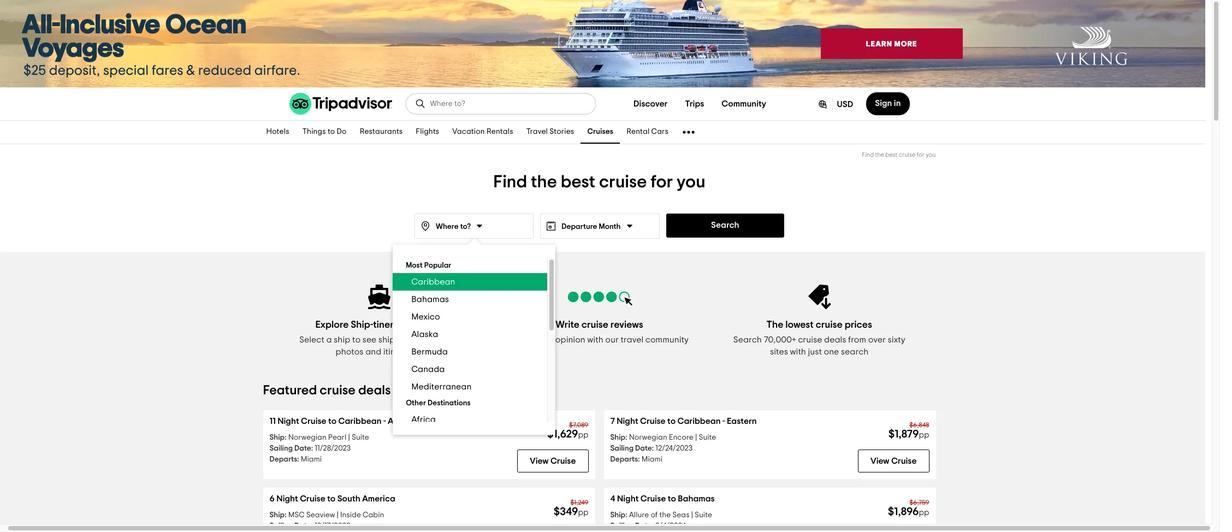 Task type: vqa. For each thing, say whether or not it's contained in the screenshot.
FlightSearchDirect
no



Task type: describe. For each thing, give the bounding box(es) containing it.
featured
[[263, 384, 317, 397]]

south
[[337, 494, 360, 503]]

sixty
[[888, 335, 906, 344]]

departure month
[[562, 223, 621, 231]]

$1,879
[[889, 429, 919, 440]]

sign in
[[875, 99, 901, 108]]

pearl
[[328, 434, 347, 441]]

$349
[[554, 506, 578, 517]]

most popular
[[406, 262, 451, 269]]

explore ship‑tinerary™ pages select a ship to see ship details, reviews, photos and itineraries
[[299, 320, 460, 356]]

discover
[[634, 99, 668, 108]]

the lowest cruise prices search 70,000+ cruise deals from over sixty sites with just one search
[[733, 320, 906, 356]]

all
[[388, 417, 398, 426]]

night for $349
[[277, 494, 298, 503]]

11/28/2023
[[315, 445, 351, 452]]

popular
[[424, 262, 451, 269]]

cruise for $1,896
[[641, 494, 666, 503]]

africa
[[411, 415, 436, 424]]

travel
[[526, 128, 548, 136]]

$1,249
[[571, 499, 589, 506]]

cruise up one
[[816, 320, 843, 330]]

night for $1,879
[[617, 417, 638, 426]]

cruises link
[[581, 121, 620, 144]]

0 vertical spatial for
[[917, 152, 925, 158]]

trips button
[[677, 93, 713, 115]]

search
[[841, 347, 869, 356]]

norwegian for $1,629
[[288, 434, 327, 441]]

cruise up 11 night cruise to caribbean - all
[[320, 384, 356, 397]]

2 horizontal spatial the
[[875, 152, 884, 158]]

cruise up month
[[599, 173, 647, 191]]

alaska
[[411, 330, 438, 339]]

rentals
[[487, 128, 513, 136]]

7
[[610, 417, 615, 426]]

6 night cruise to south america
[[270, 494, 395, 503]]

vacation rentals
[[453, 128, 513, 136]]

$6,759 $1,896 pp
[[888, 499, 930, 517]]

cabin
[[363, 511, 384, 519]]

sites
[[770, 347, 788, 356]]

70,000+
[[764, 335, 796, 344]]

cars
[[652, 128, 669, 136]]

suite for $1,879
[[699, 434, 716, 441]]

lowest
[[786, 320, 814, 330]]

your
[[536, 335, 554, 344]]

$7,089
[[569, 422, 589, 428]]

and
[[366, 347, 381, 356]]

flights link
[[409, 121, 446, 144]]

vacation
[[453, 128, 485, 136]]

to?
[[460, 223, 471, 231]]

ship : norwegian pearl | suite sailing date: 11/28/2023 departs: miami
[[270, 434, 369, 463]]

cruise up just
[[798, 335, 822, 344]]

cruise inside write cruise reviews share your opinion with our travel community
[[582, 320, 609, 330]]

1 vertical spatial bahamas
[[678, 494, 715, 503]]

departs: for $1,629
[[270, 456, 299, 463]]

sign
[[875, 99, 892, 108]]

| for seaview
[[337, 511, 339, 519]]

month
[[599, 223, 621, 231]]

cruise down in
[[899, 152, 916, 158]]

pp for $349
[[578, 509, 589, 517]]

to for $1,896
[[668, 494, 676, 503]]

$6,848
[[910, 422, 930, 428]]

norwegian for $1,879
[[629, 434, 667, 441]]

usd button
[[808, 92, 862, 115]]

cruise down $1,879
[[892, 457, 917, 465]]

with inside write cruise reviews share your opinion with our travel community
[[587, 335, 604, 344]]

: for ship : norwegian encore | suite sailing date: 12/24/2023 departs: miami
[[626, 434, 627, 441]]

| for pearl
[[348, 434, 350, 441]]

sailing inside ship : norwegian encore | suite sailing date: 12/24/2023 departs: miami
[[610, 445, 634, 452]]

| for encore
[[695, 434, 697, 441]]

allure
[[629, 511, 649, 519]]

rental
[[627, 128, 650, 136]]

pp for $1,629
[[578, 431, 589, 439]]

1 vertical spatial best
[[561, 173, 596, 191]]

discover button
[[625, 93, 677, 115]]

inside
[[340, 511, 361, 519]]

12/24/2023
[[656, 445, 693, 452]]

: for ship : msc seaview | inside cabin sailing date: 12/17/2023
[[285, 511, 287, 519]]

$6,848 $1,879 pp
[[889, 422, 930, 440]]

- for $1,629
[[383, 417, 386, 426]]

where
[[436, 223, 459, 231]]

date: inside ship : norwegian encore | suite sailing date: 12/24/2023 departs: miami
[[635, 445, 654, 452]]

1 horizontal spatial caribbean
[[411, 278, 455, 286]]

opinion
[[555, 335, 586, 344]]

msc
[[288, 511, 305, 519]]

details,
[[397, 335, 426, 344]]

prices
[[845, 320, 872, 330]]

cruise down $1,629
[[551, 457, 576, 465]]

0 vertical spatial find the best cruise for you
[[862, 152, 936, 158]]

other destinations
[[406, 399, 471, 407]]

canada
[[411, 365, 445, 374]]

photos
[[336, 347, 364, 356]]

see
[[363, 335, 377, 344]]

mediterranean
[[411, 382, 472, 391]]

12/17/2023
[[315, 522, 350, 530]]

caribbean for $1,879
[[678, 417, 721, 426]]

restaurants
[[360, 128, 403, 136]]

$1,249 $349 pp
[[554, 499, 589, 517]]

suite inside ship : allure of the seas | suite sailing date: 3/4/2024
[[695, 511, 712, 519]]

explore
[[315, 320, 349, 330]]

a
[[326, 335, 332, 344]]

of
[[651, 511, 658, 519]]

- for $1,879
[[723, 417, 725, 426]]

ship‑tinerary™
[[351, 320, 414, 330]]

sailing inside ship : msc seaview | inside cabin sailing date: 12/17/2023
[[270, 522, 293, 530]]

Search search field
[[430, 99, 586, 109]]

pages
[[416, 320, 444, 330]]

departs: for $1,879
[[610, 456, 640, 463]]

sailing inside ship : allure of the seas | suite sailing date: 3/4/2024
[[610, 522, 634, 530]]

0 vertical spatial bahamas
[[411, 295, 449, 304]]

itineraries
[[383, 347, 423, 356]]

things to do
[[302, 128, 347, 136]]

6
[[270, 494, 275, 503]]

tripadvisor image
[[289, 93, 392, 115]]

cruises
[[587, 128, 614, 136]]

sign in link
[[867, 92, 910, 115]]

the inside ship : allure of the seas | suite sailing date: 3/4/2024
[[660, 511, 671, 519]]



Task type: locate. For each thing, give the bounding box(es) containing it.
0 vertical spatial you
[[926, 152, 936, 158]]

0 vertical spatial the
[[875, 152, 884, 158]]

2 departs: from the left
[[610, 456, 640, 463]]

hotels link
[[260, 121, 296, 144]]

date: left '11/28/2023'
[[294, 445, 313, 452]]

view down $1,879
[[871, 457, 890, 465]]

hotels
[[266, 128, 289, 136]]

11
[[270, 417, 276, 426]]

:
[[285, 434, 287, 441], [626, 434, 627, 441], [285, 511, 287, 519], [626, 511, 627, 519]]

write cruise reviews share your opinion with our travel community
[[510, 320, 689, 344]]

0 horizontal spatial bahamas
[[411, 295, 449, 304]]

| inside 'ship : norwegian pearl | suite sailing date: 11/28/2023 departs: miami'
[[348, 434, 350, 441]]

view cruise for $1,879
[[871, 457, 917, 465]]

to
[[328, 128, 335, 136], [352, 335, 361, 344], [328, 417, 337, 426], [668, 417, 676, 426], [327, 494, 336, 503], [668, 494, 676, 503]]

view cruise down $1,629
[[530, 457, 576, 465]]

seas
[[673, 511, 690, 519]]

departs: down 11
[[270, 456, 299, 463]]

pp down $6,848
[[919, 431, 930, 439]]

vacation rentals link
[[446, 121, 520, 144]]

0 vertical spatial deals
[[824, 335, 847, 344]]

best
[[886, 152, 898, 158], [561, 173, 596, 191]]

cruise up of
[[641, 494, 666, 503]]

miami down 12/24/2023
[[642, 456, 663, 463]]

the down travel stories link
[[531, 173, 557, 191]]

miami inside 'ship : norwegian pearl | suite sailing date: 11/28/2023 departs: miami'
[[301, 456, 322, 463]]

suite inside 'ship : norwegian pearl | suite sailing date: 11/28/2023 departs: miami'
[[352, 434, 369, 441]]

ship : norwegian encore | suite sailing date: 12/24/2023 departs: miami
[[610, 434, 716, 463]]

0 horizontal spatial the
[[531, 173, 557, 191]]

best down sign in link
[[886, 152, 898, 158]]

| right 'seas'
[[691, 511, 693, 519]]

norwegian
[[288, 434, 327, 441], [629, 434, 667, 441]]

other
[[406, 399, 426, 407]]

sailing down 11
[[270, 445, 293, 452]]

seaview
[[306, 511, 335, 519]]

2 ship from the left
[[379, 335, 395, 344]]

the
[[767, 320, 784, 330]]

bermuda
[[411, 347, 448, 356]]

1 vertical spatial find the best cruise for you
[[494, 173, 706, 191]]

ship down 6 on the left of the page
[[270, 511, 285, 519]]

caribbean
[[411, 278, 455, 286], [338, 417, 382, 426], [678, 417, 721, 426]]

ship inside ship : msc seaview | inside cabin sailing date: 12/17/2023
[[270, 511, 285, 519]]

: for ship : norwegian pearl | suite sailing date: 11/28/2023 departs: miami
[[285, 434, 287, 441]]

norwegian up 12/24/2023
[[629, 434, 667, 441]]

1 view from the left
[[530, 457, 549, 465]]

caribbean up encore
[[678, 417, 721, 426]]

sailing down 7
[[610, 445, 634, 452]]

2 horizontal spatial caribbean
[[678, 417, 721, 426]]

date: down msc
[[294, 522, 313, 530]]

| inside ship : allure of the seas | suite sailing date: 3/4/2024
[[691, 511, 693, 519]]

cruise for $349
[[300, 494, 325, 503]]

flights
[[416, 128, 439, 136]]

| right pearl
[[348, 434, 350, 441]]

to left do
[[328, 128, 335, 136]]

bahamas up mexico
[[411, 295, 449, 304]]

where to?
[[436, 223, 471, 231]]

most
[[406, 262, 423, 269]]

1 horizontal spatial departs:
[[610, 456, 640, 463]]

cruise up seaview
[[300, 494, 325, 503]]

pp inside $1,249 $349 pp
[[578, 509, 589, 517]]

1 vertical spatial you
[[677, 173, 706, 191]]

1 horizontal spatial deals
[[824, 335, 847, 344]]

search
[[711, 221, 739, 229], [733, 335, 762, 344]]

ship down 4
[[610, 511, 626, 519]]

date: inside ship : msc seaview | inside cabin sailing date: 12/17/2023
[[294, 522, 313, 530]]

cruise up 'ship : norwegian pearl | suite sailing date: 11/28/2023 departs: miami'
[[301, 417, 327, 426]]

cruise for $1,879
[[640, 417, 666, 426]]

date: inside 'ship : norwegian pearl | suite sailing date: 11/28/2023 departs: miami'
[[294, 445, 313, 452]]

cruise for $1,629
[[301, 417, 327, 426]]

1 horizontal spatial the
[[660, 511, 671, 519]]

ship down the ship‑tinerary™
[[379, 335, 395, 344]]

suite for $1,629
[[352, 434, 369, 441]]

0 horizontal spatial ship
[[334, 335, 350, 344]]

sailing down allure
[[610, 522, 634, 530]]

community
[[722, 99, 766, 108]]

night right 7
[[617, 417, 638, 426]]

to up pearl
[[328, 417, 337, 426]]

pp inside $6,759 $1,896 pp
[[919, 509, 930, 517]]

: inside ship : msc seaview | inside cabin sailing date: 12/17/2023
[[285, 511, 287, 519]]

1 ship from the left
[[334, 335, 350, 344]]

night right 11
[[278, 417, 299, 426]]

ship for ship : norwegian pearl | suite sailing date: 11/28/2023 departs: miami
[[270, 434, 285, 441]]

suite right pearl
[[352, 434, 369, 441]]

the right of
[[660, 511, 671, 519]]

caribbean down the "popular"
[[411, 278, 455, 286]]

reviews
[[611, 320, 643, 330]]

pp
[[578, 431, 589, 439], [919, 431, 930, 439], [578, 509, 589, 517], [919, 509, 930, 517]]

view down $1,629
[[530, 457, 549, 465]]

departs: inside ship : norwegian encore | suite sailing date: 12/24/2023 departs: miami
[[610, 456, 640, 463]]

sailing inside 'ship : norwegian pearl | suite sailing date: 11/28/2023 departs: miami'
[[270, 445, 293, 452]]

1 horizontal spatial view
[[871, 457, 890, 465]]

1 vertical spatial find
[[494, 173, 527, 191]]

ship : msc seaview | inside cabin sailing date: 12/17/2023
[[270, 511, 384, 530]]

ship inside ship : allure of the seas | suite sailing date: 3/4/2024
[[610, 511, 626, 519]]

night right 4
[[617, 494, 639, 503]]

to up encore
[[668, 417, 676, 426]]

deals up the "all" in the left bottom of the page
[[358, 384, 391, 397]]

: inside ship : norwegian encore | suite sailing date: 12/24/2023 departs: miami
[[626, 434, 627, 441]]

our
[[605, 335, 619, 344]]

select
[[299, 335, 324, 344]]

norwegian up '11/28/2023'
[[288, 434, 327, 441]]

pp for $1,896
[[919, 509, 930, 517]]

the
[[875, 152, 884, 158], [531, 173, 557, 191], [660, 511, 671, 519]]

| right encore
[[695, 434, 697, 441]]

search image
[[415, 98, 426, 109]]

best up departure
[[561, 173, 596, 191]]

0 vertical spatial search
[[711, 221, 739, 229]]

in
[[894, 99, 901, 108]]

pp inside $6,848 $1,879 pp
[[919, 431, 930, 439]]

find the best cruise for you
[[862, 152, 936, 158], [494, 173, 706, 191]]

to for $1,879
[[668, 417, 676, 426]]

departs: inside 'ship : norwegian pearl | suite sailing date: 11/28/2023 departs: miami'
[[270, 456, 299, 463]]

1 view cruise from the left
[[530, 457, 576, 465]]

night right 6 on the left of the page
[[277, 494, 298, 503]]

for
[[917, 152, 925, 158], [651, 173, 673, 191]]

2 miami from the left
[[642, 456, 663, 463]]

with
[[587, 335, 604, 344], [790, 347, 806, 356]]

you
[[926, 152, 936, 158], [677, 173, 706, 191]]

pp down $6,759
[[919, 509, 930, 517]]

| inside ship : norwegian encore | suite sailing date: 12/24/2023 departs: miami
[[695, 434, 697, 441]]

: inside 'ship : norwegian pearl | suite sailing date: 11/28/2023 departs: miami'
[[285, 434, 287, 441]]

1 departs: from the left
[[270, 456, 299, 463]]

with inside the lowest cruise prices search 70,000+ cruise deals from over sixty sites with just one search
[[790, 347, 806, 356]]

find the best cruise for you down in
[[862, 152, 936, 158]]

ship down 11
[[270, 434, 285, 441]]

0 horizontal spatial find the best cruise for you
[[494, 173, 706, 191]]

0 vertical spatial with
[[587, 335, 604, 344]]

travel stories
[[526, 128, 574, 136]]

1 - from the left
[[383, 417, 386, 426]]

suite right 'seas'
[[695, 511, 712, 519]]

- left eastern
[[723, 417, 725, 426]]

miami
[[301, 456, 322, 463], [642, 456, 663, 463]]

to for $1,629
[[328, 417, 337, 426]]

do
[[337, 128, 347, 136]]

1 horizontal spatial miami
[[642, 456, 663, 463]]

2 view from the left
[[871, 457, 890, 465]]

date: inside ship : allure of the seas | suite sailing date: 3/4/2024
[[635, 522, 654, 530]]

$7,089 $1,629 pp
[[547, 422, 589, 440]]

travel stories link
[[520, 121, 581, 144]]

date: left 12/24/2023
[[635, 445, 654, 452]]

$6,759
[[910, 499, 930, 506]]

deals inside the lowest cruise prices search 70,000+ cruise deals from over sixty sites with just one search
[[824, 335, 847, 344]]

cruise up ship : norwegian encore | suite sailing date: 12/24/2023 departs: miami
[[640, 417, 666, 426]]

to up 'seas'
[[668, 494, 676, 503]]

0 horizontal spatial departs:
[[270, 456, 299, 463]]

pp inside $7,089 $1,629 pp
[[578, 431, 589, 439]]

with left just
[[790, 347, 806, 356]]

1 horizontal spatial ship
[[379, 335, 395, 344]]

night for $1,896
[[617, 494, 639, 503]]

to left south
[[327, 494, 336, 503]]

1 horizontal spatial find the best cruise for you
[[862, 152, 936, 158]]

2 - from the left
[[723, 417, 725, 426]]

view for $1,879
[[871, 457, 890, 465]]

1 horizontal spatial -
[[723, 417, 725, 426]]

- left the "all" in the left bottom of the page
[[383, 417, 386, 426]]

ship inside 'ship : norwegian pearl | suite sailing date: 11/28/2023 departs: miami'
[[270, 434, 285, 441]]

0 horizontal spatial -
[[383, 417, 386, 426]]

view cruise down $1,879
[[871, 457, 917, 465]]

miami inside ship : norwegian encore | suite sailing date: 12/24/2023 departs: miami
[[642, 456, 663, 463]]

1 vertical spatial for
[[651, 173, 673, 191]]

2 view cruise from the left
[[871, 457, 917, 465]]

0 horizontal spatial caribbean
[[338, 417, 382, 426]]

bahamas up 'seas'
[[678, 494, 715, 503]]

0 horizontal spatial find
[[494, 173, 527, 191]]

date:
[[294, 445, 313, 452], [635, 445, 654, 452], [294, 522, 313, 530], [635, 522, 654, 530]]

suite right encore
[[699, 434, 716, 441]]

$1,629
[[547, 429, 578, 440]]

view for $1,629
[[530, 457, 549, 465]]

2 vertical spatial the
[[660, 511, 671, 519]]

one
[[824, 347, 839, 356]]

trips
[[685, 99, 704, 108]]

ship right a
[[334, 335, 350, 344]]

ship for ship : msc seaview | inside cabin sailing date: 12/17/2023
[[270, 511, 285, 519]]

write
[[556, 320, 580, 330]]

1 vertical spatial the
[[531, 173, 557, 191]]

0 horizontal spatial for
[[651, 173, 673, 191]]

0 horizontal spatial view
[[530, 457, 549, 465]]

ship inside ship : norwegian encore | suite sailing date: 12/24/2023 departs: miami
[[610, 434, 626, 441]]

cruise up our
[[582, 320, 609, 330]]

community button
[[713, 93, 775, 115]]

miami down '11/28/2023'
[[301, 456, 322, 463]]

sailing down msc
[[270, 522, 293, 530]]

1 horizontal spatial you
[[926, 152, 936, 158]]

usd
[[837, 100, 853, 109]]

ship for ship : allure of the seas | suite sailing date: 3/4/2024
[[610, 511, 626, 519]]

departure
[[562, 223, 597, 231]]

0 horizontal spatial with
[[587, 335, 604, 344]]

view cruise for $1,629
[[530, 457, 576, 465]]

pp for $1,879
[[919, 431, 930, 439]]

community
[[646, 335, 689, 344]]

0 horizontal spatial you
[[677, 173, 706, 191]]

reviews,
[[428, 335, 460, 344]]

to for $349
[[327, 494, 336, 503]]

2 norwegian from the left
[[629, 434, 667, 441]]

| up the '12/17/2023'
[[337, 511, 339, 519]]

ship down 7
[[610, 434, 626, 441]]

from
[[848, 335, 867, 344]]

0 vertical spatial find
[[862, 152, 874, 158]]

find the best cruise for you up departure month
[[494, 173, 706, 191]]

featured cruise deals
[[263, 384, 391, 397]]

miami for $1,879
[[642, 456, 663, 463]]

1 norwegian from the left
[[288, 434, 327, 441]]

0 vertical spatial best
[[886, 152, 898, 158]]

pp down $7,089
[[578, 431, 589, 439]]

0 horizontal spatial best
[[561, 173, 596, 191]]

0 horizontal spatial norwegian
[[288, 434, 327, 441]]

the down sign in link
[[875, 152, 884, 158]]

1 horizontal spatial with
[[790, 347, 806, 356]]

0 horizontal spatial deals
[[358, 384, 391, 397]]

departs: down 7
[[610, 456, 640, 463]]

deals up one
[[824, 335, 847, 344]]

view
[[530, 457, 549, 465], [871, 457, 890, 465]]

restaurants link
[[353, 121, 409, 144]]

suite inside ship : norwegian encore | suite sailing date: 12/24/2023 departs: miami
[[699, 434, 716, 441]]

1 horizontal spatial find
[[862, 152, 874, 158]]

1 vertical spatial deals
[[358, 384, 391, 397]]

| inside ship : msc seaview | inside cabin sailing date: 12/17/2023
[[337, 511, 339, 519]]

1 vertical spatial search
[[733, 335, 762, 344]]

things to do link
[[296, 121, 353, 144]]

advertisement region
[[0, 0, 1206, 87]]

None search field
[[406, 94, 595, 114]]

1 horizontal spatial view cruise
[[871, 457, 917, 465]]

1 horizontal spatial bahamas
[[678, 494, 715, 503]]

: inside ship : allure of the seas | suite sailing date: 3/4/2024
[[626, 511, 627, 519]]

0 horizontal spatial view cruise
[[530, 457, 576, 465]]

night
[[278, 417, 299, 426], [617, 417, 638, 426], [277, 494, 298, 503], [617, 494, 639, 503]]

to left the see
[[352, 335, 361, 344]]

mexico
[[411, 312, 440, 321]]

|
[[348, 434, 350, 441], [695, 434, 697, 441], [337, 511, 339, 519], [691, 511, 693, 519]]

norwegian inside 'ship : norwegian pearl | suite sailing date: 11/28/2023 departs: miami'
[[288, 434, 327, 441]]

0 horizontal spatial miami
[[301, 456, 322, 463]]

norwegian inside ship : norwegian encore | suite sailing date: 12/24/2023 departs: miami
[[629, 434, 667, 441]]

1 miami from the left
[[301, 456, 322, 463]]

4
[[610, 494, 615, 503]]

search inside the lowest cruise prices search 70,000+ cruise deals from over sixty sites with just one search
[[733, 335, 762, 344]]

caribbean for $1,629
[[338, 417, 382, 426]]

1 vertical spatial with
[[790, 347, 806, 356]]

11 night cruise to caribbean - all
[[270, 417, 398, 426]]

share
[[510, 335, 534, 344]]

ship for ship : norwegian encore | suite sailing date: 12/24/2023 departs: miami
[[610, 434, 626, 441]]

1 horizontal spatial norwegian
[[629, 434, 667, 441]]

night for $1,629
[[278, 417, 299, 426]]

pp down $1,249
[[578, 509, 589, 517]]

miami for $1,629
[[301, 456, 322, 463]]

caribbean up pearl
[[338, 417, 382, 426]]

: for ship : allure of the seas | suite sailing date: 3/4/2024
[[626, 511, 627, 519]]

stories
[[550, 128, 574, 136]]

with left our
[[587, 335, 604, 344]]

to inside explore ship‑tinerary™ pages select a ship to see ship details, reviews, photos and itineraries
[[352, 335, 361, 344]]

-
[[383, 417, 386, 426], [723, 417, 725, 426]]

1 horizontal spatial best
[[886, 152, 898, 158]]

find
[[862, 152, 874, 158], [494, 173, 527, 191]]

departs:
[[270, 456, 299, 463], [610, 456, 640, 463]]

1 horizontal spatial for
[[917, 152, 925, 158]]

date: down allure
[[635, 522, 654, 530]]

7 night cruise to caribbean - eastern
[[610, 417, 757, 426]]



